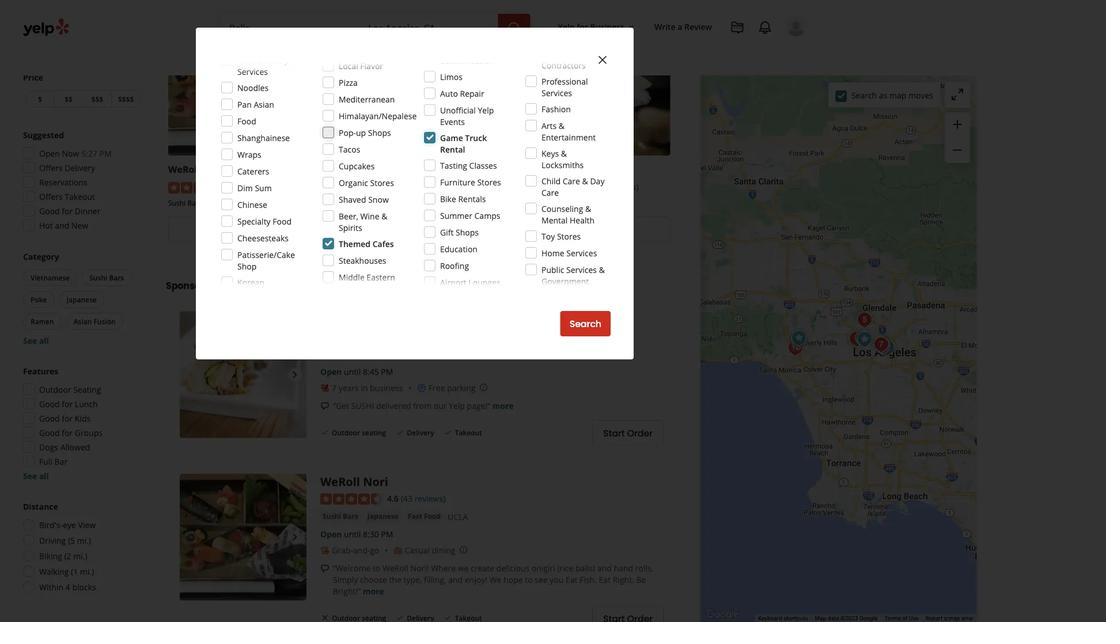Task type: describe. For each thing, give the bounding box(es) containing it.
balls)
[[576, 563, 596, 574]]

next image
[[288, 368, 302, 382]]

1 horizontal spatial shops
[[456, 227, 479, 238]]

order now for hello fish
[[566, 223, 614, 236]]

vietnamese button
[[23, 269, 77, 286]]

24 chevron down v2 image
[[450, 50, 464, 64]]

until up 'years' at bottom left
[[344, 366, 361, 377]]

1 horizontal spatial open until 8:30 pm
[[320, 529, 393, 540]]

hand
[[614, 563, 633, 574]]

all for features
[[39, 471, 49, 482]]

in
[[361, 383, 368, 394]]

food down sum on the left of page
[[253, 198, 269, 208]]

services up "public services & government"
[[567, 248, 597, 258]]

open now 5:27 pm
[[39, 148, 112, 159]]

food delivery services
[[237, 54, 289, 77]]

1 vertical spatial sushi bars
[[323, 512, 358, 521]]

fish
[[536, 163, 554, 176]]

hello fish image
[[846, 326, 869, 349]]

1 vertical spatial (43
[[401, 493, 413, 504]]

within
[[39, 582, 63, 593]]

google image
[[704, 607, 742, 622]]

more link for "get sushi delivered from our yelp page!"
[[493, 400, 514, 411]]

roll call - koreatown image
[[180, 312, 307, 438]]

previous image
[[184, 368, 198, 382]]

dogs allowed
[[39, 442, 90, 453]]

1 vertical spatial to
[[525, 575, 533, 586]]

center
[[474, 349, 500, 360]]

shaved
[[339, 194, 366, 205]]

onigiri
[[532, 563, 555, 574]]

hello
[[509, 163, 533, 176]]

order for hello fish
[[566, 223, 592, 236]]

contractors
[[542, 60, 586, 71]]

0 horizontal spatial and
[[55, 220, 69, 231]]

dogs
[[39, 442, 58, 453]]

1 vertical spatial weroll
[[320, 474, 360, 490]]

sushi
[[351, 400, 374, 411]]

local
[[339, 60, 358, 71]]

bike rentals
[[440, 193, 486, 204]]

food down pan
[[237, 116, 256, 127]]

toy
[[542, 231, 555, 242]]

wilshire center
[[442, 349, 500, 360]]

(5
[[68, 535, 75, 546]]

slideshow element for open until 8:30 pm
[[180, 474, 307, 601]]

takeout sushi and roll image
[[852, 327, 875, 350]]

1 vertical spatial open until 8:45 pm
[[320, 366, 393, 377]]

0 vertical spatial open until 8:45 pm
[[383, 243, 456, 254]]

bars inside sushi bars link
[[343, 512, 358, 521]]

bird's-eye view
[[39, 520, 96, 531]]

"get
[[333, 400, 349, 411]]

start
[[603, 427, 625, 440]]

0 vertical spatial weroll
[[168, 163, 200, 176]]

stores for toy stores
[[557, 231, 581, 242]]

16 checkmark v2 image for grab-and-go
[[396, 614, 405, 622]]

0 vertical spatial weroll nori
[[168, 163, 223, 176]]

map for moves
[[890, 90, 907, 101]]

pm down specialty food on the top
[[273, 243, 285, 254]]

good for good for groups
[[39, 427, 60, 438]]

home inside search dialog
[[542, 248, 565, 258]]

until for weroll nori
[[236, 243, 253, 254]]

roofing
[[440, 260, 469, 271]]

sushi inside group
[[89, 273, 107, 282]]

reviews) up fast food at left bottom
[[415, 493, 446, 504]]

0 vertical spatial shops
[[368, 127, 391, 138]]

good for good for lunch
[[39, 399, 60, 410]]

business
[[370, 383, 403, 394]]

child
[[542, 176, 561, 186]]

see for category
[[23, 335, 37, 346]]

roll roll roll image
[[847, 328, 870, 351]]

option group containing distance
[[20, 501, 143, 597]]

spirits
[[339, 222, 362, 233]]

search for search
[[570, 318, 602, 331]]

$$$$
[[118, 94, 134, 104]]

5:27
[[81, 148, 97, 159]]

16 speech v2 image
[[320, 564, 330, 574]]

mi.) for walking (1 mi.)
[[80, 566, 94, 577]]

until up grab-and-go
[[344, 529, 361, 540]]

services inside "public services & government"
[[567, 264, 597, 275]]

1 horizontal spatial 4.6 star rating image
[[320, 494, 383, 505]]

1 vertical spatial sushi bars button
[[320, 511, 361, 522]]

& inside the child care & day care
[[582, 176, 588, 186]]

©2023
[[841, 615, 858, 622]]

outdoor for outdoor seating
[[332, 428, 360, 438]]

poke button
[[23, 291, 54, 308]]

4.2
[[576, 181, 588, 192]]

open up eastern
[[383, 243, 405, 254]]

sponsored
[[166, 280, 216, 293]]

driving (5 mi.)
[[39, 535, 91, 546]]

asian fusion button
[[66, 313, 123, 330]]

0 vertical spatial weroll nori link
[[168, 163, 223, 176]]

blocks
[[72, 582, 96, 593]]

for for groups
[[62, 427, 73, 438]]

order for roll call - koreatown
[[396, 223, 421, 236]]

report a map error link
[[926, 615, 974, 622]]

our
[[434, 400, 447, 411]]

home inside business categories element
[[307, 51, 330, 62]]

grab-and-go
[[332, 545, 379, 556]]

terms
[[885, 615, 901, 622]]

0 horizontal spatial fast
[[238, 198, 251, 208]]

wilshire
[[442, 349, 472, 360]]

limos
[[440, 71, 463, 82]]

16 checkmark v2 image down 16 speech v2 icon
[[320, 428, 330, 437]]

0 horizontal spatial open until 8:30 pm
[[213, 243, 285, 254]]

outdoor seating
[[332, 428, 386, 438]]

yelp inside unofficial yelp events
[[478, 105, 494, 116]]

business categories element
[[218, 41, 807, 75]]

truck
[[465, 132, 487, 143]]

open down suggested on the top left
[[39, 148, 60, 159]]

fast food
[[408, 512, 441, 521]]

user actions element
[[549, 14, 823, 85]]

open down toy stores
[[553, 243, 575, 254]]

for for lunch
[[62, 399, 73, 410]]

open up 16 grab and go v2 icon
[[320, 529, 342, 540]]

simply
[[333, 575, 358, 586]]

0 vertical spatial 4.6 star rating image
[[168, 182, 231, 194]]

lounges
[[469, 277, 501, 288]]

1 vertical spatial takeout
[[455, 428, 482, 438]]

search button
[[561, 311, 611, 337]]

where
[[431, 563, 456, 574]]

public
[[542, 264, 564, 275]]

1 horizontal spatial and
[[448, 575, 463, 586]]

distance
[[23, 501, 58, 512]]

reviews) right (531
[[608, 181, 639, 192]]

for for business
[[577, 21, 588, 32]]

0 vertical spatial (43
[[249, 181, 260, 192]]

see all button for category
[[23, 335, 49, 346]]

services inside professional services
[[542, 87, 572, 98]]

dim
[[237, 182, 253, 193]]

casual dining
[[405, 545, 455, 556]]

for for kids
[[62, 413, 73, 424]]

sushi rush image
[[870, 333, 893, 356]]

we
[[490, 575, 502, 586]]

0 vertical spatial more
[[493, 400, 514, 411]]

bike
[[440, 193, 456, 204]]

24 chevron down v2 image
[[275, 50, 289, 64]]

nori for bottom weroll nori link
[[363, 474, 388, 490]]

1 vertical spatial 8:45
[[363, 366, 379, 377]]

yelp inside button
[[558, 21, 575, 32]]

search for search as map moves
[[852, 90, 877, 101]]

general
[[542, 48, 571, 59]]

pm for "welcome to weroll nori! where we create delicious onigiri (rice balls) and hand rolls. simply choose the type, filling, and enjoy! we hope to see you eat fish. eat right. be bright!"
[[381, 529, 393, 540]]

more link for "welcome to weroll nori! where we create delicious onigiri (rice balls) and hand rolls. simply choose the type, filling, and enjoy! we hope to see you eat fish. eat right. be bright!"
[[363, 586, 384, 597]]

fish.
[[580, 575, 597, 586]]

flavor
[[360, 60, 383, 71]]

pm down gift
[[444, 243, 456, 254]]

1 vertical spatial japanese button
[[365, 511, 401, 522]]

furniture
[[440, 177, 475, 188]]

reviews) up bike
[[438, 181, 468, 192]]

close image
[[596, 53, 610, 67]]

home services link
[[298, 41, 388, 75]]

yelp for business
[[558, 21, 625, 32]]

16 chevron down v2 image
[[627, 22, 636, 32]]

keyboard shortcuts
[[758, 615, 808, 622]]

repair
[[460, 88, 484, 99]]

services inside food delivery services
[[237, 66, 268, 77]]

zoom out image
[[951, 143, 965, 157]]

good for dinner
[[39, 205, 101, 216]]

food inside food delivery services
[[237, 54, 256, 65]]

use
[[909, 615, 919, 622]]

2 eat from the left
[[599, 575, 611, 586]]

open up "results"
[[213, 243, 234, 254]]

$$ button
[[54, 90, 83, 108]]

stores for furniture stores
[[477, 177, 501, 188]]

the
[[389, 575, 402, 586]]

dim sum
[[237, 182, 272, 193]]

all for category
[[39, 335, 49, 346]]

results
[[218, 280, 252, 293]]

(43 reviews) link
[[401, 492, 446, 504]]

2 horizontal spatial delivery
[[407, 428, 434, 438]]

sushi bars, japanese, fast food
[[168, 198, 269, 208]]

yunomi handroll image
[[876, 336, 899, 359]]

services inside business categories element
[[332, 51, 363, 62]]

cheesesteaks
[[237, 233, 289, 244]]

pop-
[[339, 127, 356, 138]]

outdoor seating
[[39, 384, 101, 395]]

specialty
[[237, 216, 271, 227]]

airport
[[440, 277, 467, 288]]

2 horizontal spatial and
[[598, 563, 612, 574]]

hot and new
[[39, 220, 88, 231]]

2 japanese, from the left
[[339, 198, 370, 208]]

now for roll call - koreatown
[[424, 223, 443, 236]]

outdoor for outdoor seating
[[39, 384, 71, 395]]

previous image
[[184, 531, 198, 545]]

food up cheesesteaks
[[273, 216, 292, 227]]

(531
[[590, 181, 606, 192]]

nori for topmost weroll nori link
[[202, 163, 223, 176]]

auto customization
[[440, 44, 494, 66]]

16 checkmark v2 image for open until 8:45 pm
[[444, 428, 453, 437]]

0 horizontal spatial more
[[363, 586, 384, 597]]

kazunori | westwood image
[[788, 329, 811, 352]]

pizza
[[339, 77, 358, 88]]

auto for auto repair
[[440, 88, 458, 99]]

next image
[[288, 531, 302, 545]]

0 horizontal spatial to
[[373, 563, 381, 574]]

4.3 star rating image
[[339, 182, 401, 194]]

bars inside group
[[109, 273, 124, 282]]

map for error
[[949, 615, 960, 622]]

0 vertical spatial japanese
[[67, 295, 97, 304]]

0 vertical spatial 8:30
[[255, 243, 271, 254]]

1 vertical spatial weroll nori link
[[320, 474, 388, 490]]

home services inside business categories element
[[307, 51, 363, 62]]

pan asian
[[237, 99, 274, 110]]

2 vertical spatial yelp
[[449, 400, 465, 411]]

auto for auto customization
[[440, 44, 458, 54]]

& inside "public services & government"
[[599, 264, 605, 275]]

1 horizontal spatial chinese
[[408, 198, 434, 208]]

4.6 (43 reviews)
[[235, 181, 293, 192]]

pop-up shops
[[339, 127, 391, 138]]

fast inside button
[[408, 512, 422, 521]]

beer,
[[339, 211, 358, 222]]

asian fusion
[[74, 317, 116, 326]]

map data ©2023 google
[[815, 615, 878, 622]]



Task type: locate. For each thing, give the bounding box(es) containing it.
mi.) right (5
[[77, 535, 91, 546]]

see all down ramen button
[[23, 335, 49, 346]]

2 good from the top
[[39, 399, 60, 410]]

middle
[[339, 272, 365, 283]]

2 all from the top
[[39, 471, 49, 482]]

1 horizontal spatial 8:30
[[363, 529, 379, 540]]

1 vertical spatial 4.6
[[387, 493, 399, 504]]

sushi bars up fusion
[[89, 273, 124, 282]]

0 horizontal spatial 8:45
[[363, 366, 379, 377]]

(43 down caterers
[[249, 181, 260, 192]]

zoom in image
[[951, 118, 965, 131]]

order now link down bike
[[339, 217, 500, 242]]

japanese down 4.6 link
[[368, 512, 399, 521]]

8:30 up shop
[[255, 243, 271, 254]]

1 vertical spatial 8:30
[[363, 529, 379, 540]]

restaurants link
[[218, 41, 298, 75]]

1 vertical spatial japanese
[[368, 512, 399, 521]]

search left as
[[852, 90, 877, 101]]

more
[[493, 400, 514, 411], [363, 586, 384, 597]]

a right report
[[944, 615, 948, 622]]

1 vertical spatial fast
[[408, 512, 422, 521]]

16 checkmark v2 image for 7 years in business
[[396, 428, 405, 437]]

0 vertical spatial auto
[[440, 44, 458, 54]]

2 horizontal spatial order now
[[566, 223, 614, 236]]

for for dinner
[[62, 205, 73, 216]]

review
[[685, 21, 712, 32]]

nori up 4.6 link
[[363, 474, 388, 490]]

counseling & mental health
[[542, 203, 595, 226]]

japanese,
[[205, 198, 236, 208], [339, 198, 370, 208]]

1 vertical spatial nori
[[363, 474, 388, 490]]

see all button
[[23, 335, 49, 346], [23, 471, 49, 482]]

dinner
[[75, 205, 101, 216]]

mi.) for driving (5 mi.)
[[77, 535, 91, 546]]

themed
[[339, 238, 371, 249]]

good for good for kids
[[39, 413, 60, 424]]

1 16 checkmark v2 image from the top
[[396, 428, 405, 437]]

japanese link
[[365, 511, 401, 522]]

1 vertical spatial delivery
[[65, 162, 95, 173]]

1 slideshow element from the top
[[180, 312, 307, 438]]

order now link up open until 2:00 am
[[509, 217, 671, 242]]

as
[[879, 90, 888, 101]]

1 see all button from the top
[[23, 335, 49, 346]]

1 vertical spatial care
[[542, 187, 559, 198]]

weroll nori up sushi bars link
[[320, 474, 388, 490]]

food inside button
[[424, 512, 441, 521]]

to left see
[[525, 575, 533, 586]]

open up 7
[[320, 366, 342, 377]]

until up shop
[[236, 243, 253, 254]]

now for hello fish
[[594, 223, 614, 236]]

customization
[[440, 55, 494, 66]]

16 info v2 image
[[254, 281, 263, 291]]

order now down summer
[[396, 223, 443, 236]]

projects image
[[731, 21, 745, 35]]

more link down choose
[[363, 586, 384, 597]]

error
[[962, 615, 974, 622]]

search image
[[508, 21, 521, 35]]

0 horizontal spatial sushi bars button
[[82, 269, 132, 286]]

stores for organic stores
[[370, 177, 394, 188]]

1 japanese, from the left
[[205, 198, 236, 208]]

2 order now from the left
[[396, 223, 443, 236]]

2 auto from the top
[[440, 88, 458, 99]]

call
[[359, 163, 376, 176]]

cafes
[[373, 238, 394, 249]]

see all for category
[[23, 335, 49, 346]]

vietnamese
[[31, 273, 70, 282]]

search inside button
[[570, 318, 602, 331]]

& up locksmiths
[[561, 148, 567, 159]]

be
[[637, 575, 646, 586]]

(580
[[419, 181, 435, 192]]

delivery down open now 5:27 pm
[[65, 162, 95, 173]]

eat
[[566, 575, 578, 586], [599, 575, 611, 586]]

$ button
[[25, 90, 54, 108]]

1 vertical spatial search
[[570, 318, 602, 331]]

1 vertical spatial 4.6 star rating image
[[320, 494, 383, 505]]

weroll nori
[[168, 163, 223, 176], [320, 474, 388, 490]]

4.2 star rating image
[[509, 182, 572, 194]]

wraps,
[[509, 198, 532, 208]]

stores down -
[[370, 177, 394, 188]]

16 checkmark v2 image down "filling,"
[[444, 614, 453, 622]]

weroll up sushi bars, japanese, fast food at the top left of the page
[[168, 163, 200, 176]]

rentals
[[458, 193, 486, 204]]

from
[[413, 400, 432, 411]]

chinese up specialty
[[237, 199, 267, 210]]

weroll up the the
[[383, 563, 409, 574]]

good for good for dinner
[[39, 205, 60, 216]]

map right as
[[890, 90, 907, 101]]

features
[[23, 366, 58, 377]]

offers for offers takeout
[[39, 191, 63, 202]]

& inside arts & entertainment
[[559, 120, 565, 131]]

map left error
[[949, 615, 960, 622]]

1 vertical spatial asian
[[74, 317, 92, 326]]

1 vertical spatial see all
[[23, 471, 49, 482]]

0 vertical spatial outdoor
[[39, 384, 71, 395]]

and down we
[[448, 575, 463, 586]]

4.6 for 4.6 (43 reviews)
[[235, 181, 247, 192]]

1 vertical spatial and
[[598, 563, 612, 574]]

16 grab and go v2 image
[[320, 546, 330, 555]]

and
[[55, 220, 69, 231], [598, 563, 612, 574], [448, 575, 463, 586]]

eat right fish.
[[599, 575, 611, 586]]

1 horizontal spatial delivery
[[258, 54, 289, 65]]

eastern
[[367, 272, 395, 283]]

slideshow element for open until 8:45 pm
[[180, 312, 307, 438]]

pm for "get sushi delivered from our yelp page!"
[[381, 366, 393, 377]]

0 vertical spatial asian
[[254, 99, 274, 110]]

open until 8:45 pm
[[383, 243, 456, 254], [320, 366, 393, 377]]

report
[[926, 615, 943, 622]]

delivery for offers delivery
[[65, 162, 95, 173]]

weroll nori link
[[168, 163, 223, 176], [320, 474, 388, 490]]

good
[[39, 205, 60, 216], [39, 399, 60, 410], [39, 413, 60, 424], [39, 427, 60, 438]]

auto inside auto customization
[[440, 44, 458, 54]]

0 vertical spatial bars
[[574, 198, 588, 208]]

open until 8:30 pm up grab-and-go
[[320, 529, 393, 540]]

stores down classes
[[477, 177, 501, 188]]

(43 right 4.6 link
[[401, 493, 413, 504]]

all
[[39, 335, 49, 346], [39, 471, 49, 482]]

1 horizontal spatial fast
[[408, 512, 422, 521]]

reviews) down caterers
[[262, 181, 293, 192]]

1 vertical spatial slideshow element
[[180, 474, 307, 601]]

& inside counseling & mental health
[[586, 203, 591, 214]]

16 close v2 image
[[320, 614, 330, 622]]

1 see all from the top
[[23, 335, 49, 346]]

order now link for weroll nori
[[168, 217, 330, 242]]

we
[[458, 563, 469, 574]]

1 see from the top
[[23, 335, 37, 346]]

parking
[[447, 383, 476, 394]]

and right hot
[[55, 220, 69, 231]]

roll call - koreatown image
[[854, 328, 877, 351]]

16 checkmark v2 image
[[320, 428, 330, 437], [444, 428, 453, 437], [444, 614, 453, 622]]

group containing features
[[20, 365, 143, 482]]

japanese button inside group
[[59, 291, 104, 308]]

& right arts
[[559, 120, 565, 131]]

2 horizontal spatial weroll
[[383, 563, 409, 574]]

1 horizontal spatial a
[[944, 615, 948, 622]]

care up wraps, salad, sushi bars
[[542, 187, 559, 198]]

delivery up noodles
[[258, 54, 289, 65]]

0 horizontal spatial yelp
[[449, 400, 465, 411]]

2 vertical spatial mi.)
[[80, 566, 94, 577]]

delicious
[[497, 563, 530, 574]]

16 checkmark v2 image for open until 8:30 pm
[[444, 614, 453, 622]]

chinese
[[408, 198, 434, 208], [237, 199, 267, 210]]

see
[[535, 575, 548, 586]]

mental
[[542, 215, 568, 226]]

1 horizontal spatial weroll
[[320, 474, 360, 490]]

0 vertical spatial slideshow element
[[180, 312, 307, 438]]

1 horizontal spatial (43
[[401, 493, 413, 504]]

1 eat from the left
[[566, 575, 578, 586]]

4 good from the top
[[39, 427, 60, 438]]

sponsored results
[[166, 280, 252, 293]]

entertainment
[[542, 132, 596, 143]]

2 offers from the top
[[39, 191, 63, 202]]

1 auto from the top
[[440, 44, 458, 54]]

expand map image
[[951, 88, 965, 101]]

open until 8:30 pm
[[213, 243, 285, 254], [320, 529, 393, 540]]

0 horizontal spatial weroll
[[168, 163, 200, 176]]

takeout down page!"
[[455, 428, 482, 438]]

8:45 up 7 years in business
[[363, 366, 379, 377]]

search dialog
[[0, 0, 1107, 622]]

see for features
[[23, 471, 37, 482]]

mi.) right (2
[[73, 551, 87, 562]]

takeout up dinner
[[65, 191, 95, 202]]

for inside yelp for business button
[[577, 21, 588, 32]]

1 horizontal spatial more
[[493, 400, 514, 411]]

2 see all button from the top
[[23, 471, 49, 482]]

data
[[828, 615, 840, 622]]

good down good for lunch
[[39, 413, 60, 424]]

delivery inside group
[[65, 162, 95, 173]]

care down locksmiths
[[563, 176, 580, 186]]

yelp right our on the left
[[449, 400, 465, 411]]

kazunori | dtla image
[[871, 335, 895, 358]]

food down (43 reviews)
[[424, 512, 441, 521]]

group containing suggested
[[20, 129, 143, 235]]

4.6 star rating image up sushi bars link
[[320, 494, 383, 505]]

pm for reservations
[[99, 148, 112, 159]]

0 horizontal spatial a
[[678, 21, 683, 32]]

kids
[[75, 413, 91, 424]]

0 vertical spatial 8:45
[[426, 243, 442, 254]]

0 vertical spatial nori
[[202, 163, 223, 176]]

themed cafes
[[339, 238, 394, 249]]

0 vertical spatial delivery
[[258, 54, 289, 65]]

0 vertical spatial 4.6
[[235, 181, 247, 192]]

until right cafes
[[407, 243, 424, 254]]

& inside beer, wine & spirits
[[382, 211, 388, 222]]

wine
[[361, 211, 380, 222]]

chinese inside search dialog
[[237, 199, 267, 210]]

asian inside button
[[74, 317, 92, 326]]

4
[[66, 582, 70, 593]]

business
[[590, 21, 625, 32]]

0 horizontal spatial asian
[[74, 317, 92, 326]]

to up choose
[[373, 563, 381, 574]]

services up government
[[567, 264, 597, 275]]

2 horizontal spatial bars
[[574, 198, 588, 208]]

0 horizontal spatial eat
[[566, 575, 578, 586]]

weroll nori link up sushi bars link
[[320, 474, 388, 490]]

pm inside group
[[99, 148, 112, 159]]

good for kids
[[39, 413, 91, 424]]

services down professional
[[542, 87, 572, 98]]

1 horizontal spatial takeout
[[455, 428, 482, 438]]

1 horizontal spatial yelp
[[478, 105, 494, 116]]

& inside keys & locksmiths
[[561, 148, 567, 159]]

0 vertical spatial care
[[563, 176, 580, 186]]

0 vertical spatial mi.)
[[77, 535, 91, 546]]

years
[[339, 383, 359, 394]]

0 horizontal spatial takeout
[[65, 191, 95, 202]]

chinese down (580 at the left of page
[[408, 198, 434, 208]]

16 years in business v2 image
[[320, 384, 330, 393]]

1 vertical spatial see
[[23, 471, 37, 482]]

food up noodles
[[237, 54, 256, 65]]

& down 2:00
[[599, 264, 605, 275]]

1 horizontal spatial home services
[[542, 248, 597, 258]]

0 vertical spatial 16 checkmark v2 image
[[396, 428, 405, 437]]

services up pizza
[[332, 51, 363, 62]]

1 order now from the left
[[225, 223, 273, 236]]

2 bars, from the left
[[391, 198, 407, 208]]

2 horizontal spatial order now link
[[509, 217, 671, 242]]

order now
[[225, 223, 273, 236], [396, 223, 443, 236], [566, 223, 614, 236]]

more right page!"
[[493, 400, 514, 411]]

price group
[[23, 72, 143, 110]]

public services & government
[[542, 264, 605, 287]]

(rice
[[558, 563, 574, 574]]

enjoy!
[[465, 575, 488, 586]]

sushi inside sushi bars link
[[323, 512, 341, 521]]

see all button down ramen button
[[23, 335, 49, 346]]

see all for features
[[23, 471, 49, 482]]

fast food link
[[406, 511, 443, 522]]

1 vertical spatial weroll nori
[[320, 474, 388, 490]]

map region
[[639, 0, 1082, 622]]

sushi bars inside group
[[89, 273, 124, 282]]

a for report
[[944, 615, 948, 622]]

until left 2:00
[[577, 243, 594, 254]]

1 vertical spatial yelp
[[478, 105, 494, 116]]

sum
[[255, 182, 272, 193]]

for down good for lunch
[[62, 413, 73, 424]]

game
[[440, 132, 463, 143]]

tacos
[[339, 144, 360, 155]]

1 vertical spatial more link
[[363, 586, 384, 597]]

$$$
[[91, 94, 103, 104]]

0 horizontal spatial nori
[[202, 163, 223, 176]]

0 horizontal spatial japanese
[[67, 295, 97, 304]]

3 order now from the left
[[566, 223, 614, 236]]

see all button for features
[[23, 471, 49, 482]]

weroll inside "welcome to weroll nori! where we create delicious onigiri (rice balls) and hand rolls. simply choose the type, filling, and enjoy! we hope to see you eat fish. eat right. be bright!"
[[383, 563, 409, 574]]

ucla
[[448, 511, 468, 522]]

16 checkmark v2 image
[[396, 428, 405, 437], [396, 614, 405, 622]]

0 horizontal spatial chinese
[[237, 199, 267, 210]]

professional
[[542, 76, 588, 87]]

search down government
[[570, 318, 602, 331]]

roll
[[339, 163, 356, 176]]

shanghainese
[[237, 132, 290, 143]]

3 order now link from the left
[[509, 217, 671, 242]]

open until 8:30 pm up shop
[[213, 243, 285, 254]]

1 good from the top
[[39, 205, 60, 216]]

1 horizontal spatial eat
[[599, 575, 611, 586]]

& left day
[[582, 176, 588, 186]]

sōgo roll bar image
[[854, 309, 877, 332]]

gift
[[440, 227, 454, 238]]

all down full in the bottom left of the page
[[39, 471, 49, 482]]

0 vertical spatial takeout
[[65, 191, 95, 202]]

16 casual dining v2 image
[[394, 546, 403, 555]]

order now link up patisserie/cake
[[168, 217, 330, 242]]

offers
[[39, 162, 63, 173], [39, 191, 63, 202]]

16 parking v2 image
[[417, 384, 426, 393]]

shops down himalayan/nepalese
[[368, 127, 391, 138]]

1 horizontal spatial japanese,
[[339, 198, 370, 208]]

am
[[614, 243, 627, 254]]

unofficial
[[440, 105, 476, 116]]

delivery for food delivery services
[[258, 54, 289, 65]]

0 vertical spatial home
[[307, 51, 330, 62]]

1 all from the top
[[39, 335, 49, 346]]

4.6 down caterers
[[235, 181, 247, 192]]

info icon image
[[479, 383, 488, 392], [479, 383, 488, 392], [459, 546, 468, 555], [459, 546, 468, 555]]

4.6 star rating image
[[168, 182, 231, 194], [320, 494, 383, 505]]

$$$$ button
[[111, 90, 141, 108]]

2 horizontal spatial stores
[[557, 231, 581, 242]]

organic stores
[[339, 177, 394, 188]]

for up good for kids
[[62, 399, 73, 410]]

now for weroll nori
[[253, 223, 273, 236]]

steakhouses
[[339, 255, 386, 266]]

7
[[332, 383, 337, 394]]

airport lounges
[[440, 277, 501, 288]]

sushi bars up grab-
[[323, 512, 358, 521]]

0 vertical spatial open until 8:30 pm
[[213, 243, 285, 254]]

0 horizontal spatial japanese,
[[205, 198, 236, 208]]

until for hello fish
[[577, 243, 594, 254]]

a right write
[[678, 21, 683, 32]]

option group
[[20, 501, 143, 597]]

2 vertical spatial delivery
[[407, 428, 434, 438]]

a for write
[[678, 21, 683, 32]]

fast down (43 reviews)
[[408, 512, 422, 521]]

1 horizontal spatial sushi bars
[[323, 512, 358, 521]]

& down japanese, sushi bars, chinese
[[382, 211, 388, 222]]

mi.) for biking (2 mi.)
[[73, 551, 87, 562]]

order now link for roll call - koreatown
[[339, 217, 500, 242]]

bars down 4.2
[[574, 198, 588, 208]]

snow
[[368, 194, 389, 205]]

3 good from the top
[[39, 413, 60, 424]]

terms of use
[[885, 615, 919, 622]]

1 horizontal spatial more link
[[493, 400, 514, 411]]

0 vertical spatial fast
[[238, 198, 251, 208]]

1 vertical spatial more
[[363, 586, 384, 597]]

slideshow element
[[180, 312, 307, 438], [180, 474, 307, 601]]

8:45 down gift
[[426, 243, 442, 254]]

0 horizontal spatial 4.6 star rating image
[[168, 182, 231, 194]]

16 speech v2 image
[[320, 402, 330, 411]]

4.6 for 4.6
[[387, 493, 399, 504]]

good for groups
[[39, 427, 103, 438]]

offers up reservations
[[39, 162, 63, 173]]

1 horizontal spatial order now
[[396, 223, 443, 236]]

order right start
[[627, 427, 653, 440]]

home services inside search dialog
[[542, 248, 597, 258]]

2 slideshow element from the top
[[180, 474, 307, 601]]

japanese button down 4.6 link
[[365, 511, 401, 522]]

japanese up asian fusion
[[67, 295, 97, 304]]

group containing category
[[21, 251, 143, 346]]

1 vertical spatial see all button
[[23, 471, 49, 482]]

1 vertical spatial all
[[39, 471, 49, 482]]

0 vertical spatial and
[[55, 220, 69, 231]]

biking (2 mi.)
[[39, 551, 87, 562]]

4.6 up japanese link
[[387, 493, 399, 504]]

home services down toy stores
[[542, 248, 597, 258]]

toy stores
[[542, 231, 581, 242]]

order now for roll call - koreatown
[[396, 223, 443, 236]]

order for weroll nori
[[225, 223, 251, 236]]

wraps, salad, sushi bars
[[509, 198, 588, 208]]

until for roll call - koreatown
[[407, 243, 424, 254]]

all down ramen button
[[39, 335, 49, 346]]

offers for offers delivery
[[39, 162, 63, 173]]

1 horizontal spatial asian
[[254, 99, 274, 110]]

weroll nori link up sushi bars, japanese, fast food at the top left of the page
[[168, 163, 223, 176]]

order now up open until 2:00 am
[[566, 223, 614, 236]]

0 vertical spatial japanese button
[[59, 291, 104, 308]]

1 order now link from the left
[[168, 217, 330, 242]]

1 vertical spatial bars
[[109, 273, 124, 282]]

2 vertical spatial bars
[[343, 512, 358, 521]]

california roll factory image
[[784, 337, 807, 360]]

0 horizontal spatial search
[[570, 318, 602, 331]]

0 horizontal spatial shops
[[368, 127, 391, 138]]

None search field
[[220, 14, 533, 41]]

0 vertical spatial sushi bars button
[[82, 269, 132, 286]]

a
[[678, 21, 683, 32], [944, 615, 948, 622]]

1 horizontal spatial bars,
[[391, 198, 407, 208]]

now down summer
[[424, 223, 443, 236]]

order now link for hello fish
[[509, 217, 671, 242]]

asian inside search dialog
[[254, 99, 274, 110]]

0 horizontal spatial 8:30
[[255, 243, 271, 254]]

1 horizontal spatial stores
[[477, 177, 501, 188]]

nori!
[[411, 563, 429, 574]]

start order link
[[592, 421, 664, 446]]

1 bars, from the left
[[187, 198, 204, 208]]

0 horizontal spatial map
[[890, 90, 907, 101]]

1 offers from the top
[[39, 162, 63, 173]]

good up good for kids
[[39, 399, 60, 410]]

walking
[[39, 566, 69, 577]]

order now up patisserie/cake
[[225, 223, 273, 236]]

bars up fusion
[[109, 273, 124, 282]]

auto up customization
[[440, 44, 458, 54]]

1 vertical spatial home
[[542, 248, 565, 258]]

0 vertical spatial offers
[[39, 162, 63, 173]]

care
[[563, 176, 580, 186], [542, 187, 559, 198]]

shops down summer camps
[[456, 227, 479, 238]]

2 16 checkmark v2 image from the top
[[396, 614, 405, 622]]

california rock'n sushi - los angeles image
[[846, 328, 869, 351]]

2 see from the top
[[23, 471, 37, 482]]

now inside group
[[62, 148, 79, 159]]

order now for weroll nori
[[225, 223, 273, 236]]

0 vertical spatial see all button
[[23, 335, 49, 346]]

professional services
[[542, 76, 588, 98]]

notifications image
[[758, 21, 772, 35]]

for down offers takeout
[[62, 205, 73, 216]]

2 order now link from the left
[[339, 217, 500, 242]]

1 horizontal spatial sushi bars button
[[320, 511, 361, 522]]

home left local
[[307, 51, 330, 62]]

group
[[945, 112, 971, 163], [20, 129, 143, 235], [21, 251, 143, 346], [20, 365, 143, 482]]

you
[[550, 575, 564, 586]]

2 see all from the top
[[23, 471, 49, 482]]

delivery down from
[[407, 428, 434, 438]]

delivery inside food delivery services
[[258, 54, 289, 65]]

japanese button up asian fusion
[[59, 291, 104, 308]]

weroll nori image
[[788, 327, 811, 350], [788, 327, 811, 350], [180, 474, 307, 601]]

now up 2:00
[[594, 223, 614, 236]]

full
[[39, 456, 52, 467]]

good up hot
[[39, 205, 60, 216]]

write a review
[[655, 21, 712, 32]]



Task type: vqa. For each thing, say whether or not it's contained in the screenshot.
top Oven cleaning
no



